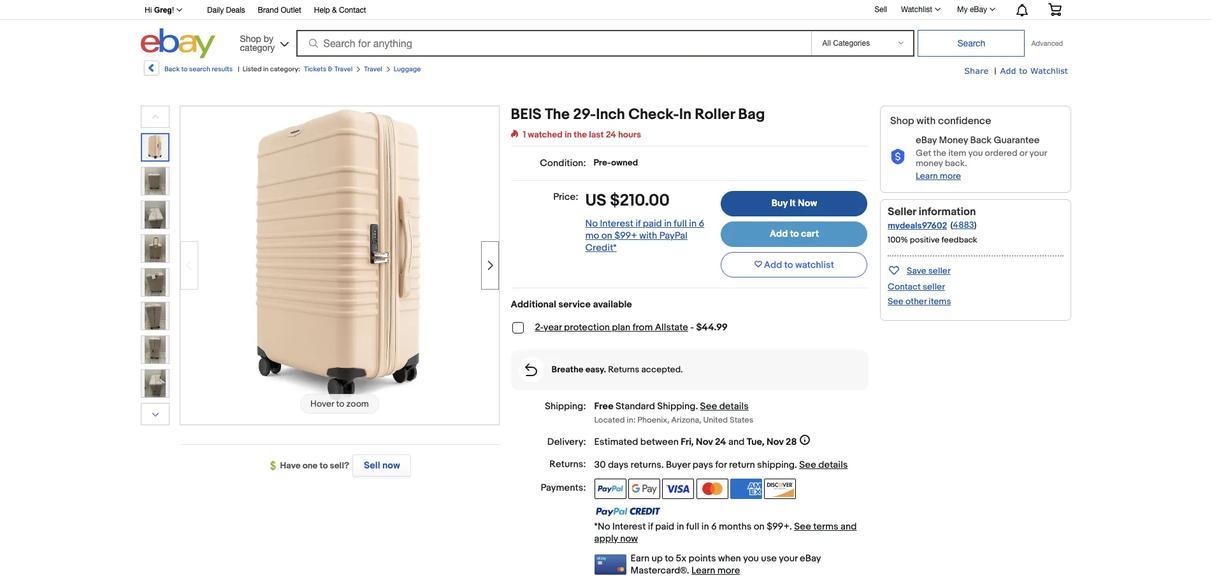 Task type: locate. For each thing, give the bounding box(es) containing it.
luggage
[[394, 65, 421, 73]]

apply
[[594, 533, 618, 545]]

0 horizontal spatial ebay
[[800, 553, 821, 565]]

to left watchlist
[[784, 259, 793, 271]]

1 horizontal spatial on
[[754, 521, 765, 533]]

you inside ebay money back guarantee get the item you ordered or your money back. learn more
[[968, 148, 983, 159]]

1 horizontal spatial watchlist
[[1031, 66, 1068, 76]]

picture 3 of 15 image
[[141, 201, 169, 229]]

in left months
[[702, 521, 709, 533]]

see details link for 30 days returns . buyer pays for return shipping . see details
[[799, 459, 848, 471]]

now right sell?
[[382, 460, 400, 472]]

0 horizontal spatial .
[[662, 459, 664, 471]]

0 vertical spatial with details__icon image
[[890, 149, 906, 165]]

1 vertical spatial add
[[770, 228, 788, 240]]

in down the the
[[565, 129, 572, 140]]

1 horizontal spatial ebay
[[916, 134, 937, 147]]

sell
[[875, 5, 887, 14], [364, 460, 380, 472]]

american express image
[[730, 479, 762, 499]]

back up ordered
[[970, 134, 992, 147]]

0 horizontal spatial travel
[[334, 65, 353, 73]]

0 vertical spatial your
[[1030, 148, 1047, 159]]

0 horizontal spatial shop
[[240, 33, 261, 44]]

master card image
[[696, 479, 728, 499]]

0 horizontal spatial with details__icon image
[[525, 364, 537, 377]]

2 vertical spatial ebay
[[800, 553, 821, 565]]

-
[[690, 322, 694, 334]]

0 vertical spatial paid
[[643, 218, 662, 230]]

ebay mastercard image
[[594, 555, 626, 575]]

watchlist
[[795, 259, 834, 271]]

2 vertical spatial add
[[764, 259, 782, 271]]

watchlist
[[901, 5, 933, 14], [1031, 66, 1068, 76]]

ebay money back guarantee get the item you ordered or your money back. learn more
[[916, 134, 1047, 182]]

see left the other
[[888, 296, 904, 307]]

see left terms
[[794, 521, 811, 533]]

get
[[916, 148, 931, 159]]

details up states
[[719, 401, 749, 413]]

my
[[957, 5, 968, 14]]

in down $210.00
[[664, 218, 672, 230]]

with details__icon image left breathe at bottom
[[525, 364, 537, 377]]

in right listed
[[263, 65, 269, 73]]

picture 5 of 15 image
[[141, 269, 169, 296]]

ebay right my
[[970, 5, 987, 14]]

1 vertical spatial shop
[[890, 115, 914, 127]]

beis the 29-inch check-in roller bag - picture 1 of 15 image
[[234, 105, 445, 424]]

on
[[601, 230, 612, 242], [754, 521, 765, 533]]

30 days returns . buyer pays for return shipping . see details
[[594, 459, 848, 471]]

contact right the help
[[339, 6, 366, 15]]

full
[[674, 218, 687, 230], [686, 521, 699, 533]]

| left listed
[[238, 65, 239, 73]]

Search for anything text field
[[298, 31, 809, 55]]

1 vertical spatial sell
[[364, 460, 380, 472]]

my ebay link
[[950, 2, 1001, 17]]

details right shipping
[[819, 459, 848, 471]]

terms
[[813, 521, 839, 533]]

1 horizontal spatial and
[[841, 521, 857, 533]]

see details link
[[700, 401, 749, 413], [799, 459, 848, 471]]

and left the tue, at the bottom right of the page
[[729, 436, 745, 448]]

& right tickets
[[328, 65, 333, 73]]

see right shipping
[[799, 459, 816, 471]]

the right the get
[[933, 148, 947, 159]]

0 vertical spatial &
[[332, 6, 337, 15]]

& inside account navigation
[[332, 6, 337, 15]]

seller for contact
[[923, 282, 945, 293]]

if for no
[[636, 218, 641, 230]]

0 horizontal spatial 6
[[699, 218, 704, 230]]

paid up up
[[655, 521, 675, 533]]

0 vertical spatial shop
[[240, 33, 261, 44]]

sell inside account navigation
[[875, 5, 887, 14]]

0 vertical spatial watchlist
[[901, 5, 933, 14]]

to right one
[[320, 461, 328, 472]]

0 vertical spatial contact
[[339, 6, 366, 15]]

full right the "$99+"
[[674, 218, 687, 230]]

the
[[574, 129, 587, 140], [933, 148, 947, 159]]

| right share button at the right of page
[[995, 66, 997, 76]]

1 horizontal spatial the
[[933, 148, 947, 159]]

& for contact
[[332, 6, 337, 15]]

$44.99
[[696, 322, 728, 334]]

1 vertical spatial if
[[648, 521, 653, 533]]

6 inside no interest if paid in full in 6 mo on $99+ with paypal credit*
[[699, 218, 704, 230]]

1 vertical spatial 6
[[711, 521, 717, 533]]

you left the 'use'
[[743, 553, 759, 565]]

2-
[[535, 322, 544, 334]]

listed
[[243, 65, 262, 73]]

0 horizontal spatial sell
[[364, 460, 380, 472]]

your right the 'use'
[[779, 553, 798, 565]]

1 horizontal spatial with details__icon image
[[890, 149, 906, 165]]

contact up the other
[[888, 282, 921, 293]]

0 horizontal spatial contact
[[339, 6, 366, 15]]

watchlist right sell link
[[901, 5, 933, 14]]

see up united
[[700, 401, 717, 413]]

0 horizontal spatial on
[[601, 230, 612, 242]]

full up points
[[686, 521, 699, 533]]

add for add to cart
[[770, 228, 788, 240]]

tue,
[[747, 436, 765, 448]]

0 horizontal spatial details
[[719, 401, 749, 413]]

interest right no
[[600, 218, 634, 230]]

the left last
[[574, 129, 587, 140]]

0 horizontal spatial and
[[729, 436, 745, 448]]

0 horizontal spatial if
[[636, 218, 641, 230]]

payments:
[[541, 482, 586, 494]]

in:
[[627, 415, 636, 425]]

mastercard®.
[[631, 565, 689, 577]]

watchlist inside "share | add to watchlist"
[[1031, 66, 1068, 76]]

seller up items
[[923, 282, 945, 293]]

to down advanced link
[[1019, 66, 1028, 76]]

add inside button
[[764, 259, 782, 271]]

& right the help
[[332, 6, 337, 15]]

on for mo
[[601, 230, 612, 242]]

ebay down terms
[[800, 553, 821, 565]]

1 vertical spatial your
[[779, 553, 798, 565]]

1 horizontal spatial sell
[[875, 5, 887, 14]]

0 horizontal spatial watchlist
[[901, 5, 933, 14]]

add for add to watchlist
[[764, 259, 782, 271]]

inch
[[596, 106, 625, 124]]

1 horizontal spatial .
[[696, 401, 698, 413]]

hi greg !
[[145, 6, 174, 15]]

interest for *no
[[613, 521, 646, 533]]

1 vertical spatial with details__icon image
[[525, 364, 537, 377]]

1 horizontal spatial 6
[[711, 521, 717, 533]]

brand outlet link
[[258, 4, 301, 18]]

0 vertical spatial sell
[[875, 5, 887, 14]]

see details link right shipping
[[799, 459, 848, 471]]

returns
[[608, 365, 639, 375]]

see details link up united
[[700, 401, 749, 413]]

sell right sell?
[[364, 460, 380, 472]]

nov left 28
[[767, 436, 784, 448]]

$210.00
[[610, 191, 670, 211]]

with details__icon image for ebay money back guarantee
[[890, 149, 906, 165]]

and
[[729, 436, 745, 448], [841, 521, 857, 533]]

paypal
[[660, 230, 688, 242]]

with inside no interest if paid in full in 6 mo on $99+ with paypal credit*
[[640, 230, 657, 242]]

0 vertical spatial with
[[917, 115, 936, 127]]

the inside us $210.00 main content
[[574, 129, 587, 140]]

1 vertical spatial 24
[[715, 436, 726, 448]]

you right item
[[968, 148, 983, 159]]

paid for mo
[[643, 218, 662, 230]]

6 for no interest if paid in full in 6 mo on $99+ with paypal credit*
[[699, 218, 704, 230]]

0 vertical spatial if
[[636, 218, 641, 230]]

1 horizontal spatial 24
[[715, 436, 726, 448]]

24 right last
[[606, 129, 616, 140]]

with up the get
[[917, 115, 936, 127]]

sell now
[[364, 460, 400, 472]]

with details__icon image inside us $210.00 main content
[[525, 364, 537, 377]]

1 horizontal spatial you
[[968, 148, 983, 159]]

to inside "share | add to watchlist"
[[1019, 66, 1028, 76]]

seller right save
[[929, 266, 951, 277]]

0 horizontal spatial |
[[238, 65, 239, 73]]

1 vertical spatial see details link
[[799, 459, 848, 471]]

1 horizontal spatial |
[[995, 66, 997, 76]]

1 vertical spatial contact
[[888, 282, 921, 293]]

now up earn
[[620, 533, 638, 545]]

sell for sell
[[875, 5, 887, 14]]

breathe easy. returns accepted.
[[552, 365, 683, 375]]

1 vertical spatial paid
[[655, 521, 675, 533]]

0 horizontal spatial your
[[779, 553, 798, 565]]

1 horizontal spatial contact
[[888, 282, 921, 293]]

other
[[906, 296, 927, 307]]

1 vertical spatial details
[[819, 459, 848, 471]]

dollar sign image
[[270, 462, 280, 472]]

contact seller see other items
[[888, 282, 951, 307]]

1 horizontal spatial see details link
[[799, 459, 848, 471]]

with right the "$99+"
[[640, 230, 657, 242]]

0 vertical spatial seller
[[929, 266, 951, 277]]

1 horizontal spatial your
[[1030, 148, 1047, 159]]

1 vertical spatial interest
[[613, 521, 646, 533]]

interest inside no interest if paid in full in 6 mo on $99+ with paypal credit*
[[600, 218, 634, 230]]

states
[[730, 415, 754, 425]]

with details__icon image left the get
[[890, 149, 906, 165]]

6 left months
[[711, 521, 717, 533]]

seller inside button
[[929, 266, 951, 277]]

interest down paypal credit image
[[613, 521, 646, 533]]

1 vertical spatial and
[[841, 521, 857, 533]]

additional service available
[[511, 299, 632, 311]]

account navigation
[[138, 0, 1071, 20]]

1 vertical spatial full
[[686, 521, 699, 533]]

add down add to cart link
[[764, 259, 782, 271]]

4883 link
[[953, 220, 974, 231]]

no interest if paid in full in 6 mo on $99+ with paypal credit*
[[585, 218, 704, 254]]

1 horizontal spatial if
[[648, 521, 653, 533]]

1 horizontal spatial shop
[[890, 115, 914, 127]]

and right terms
[[841, 521, 857, 533]]

protection
[[564, 322, 610, 334]]

allstate
[[655, 322, 688, 334]]

ebay inside earn up to 5x points when you use your ebay mastercard®.
[[800, 553, 821, 565]]

1 horizontal spatial with
[[917, 115, 936, 127]]

months
[[719, 521, 752, 533]]

1 horizontal spatial back
[[970, 134, 992, 147]]

1 horizontal spatial travel
[[364, 65, 382, 73]]

0 horizontal spatial with
[[640, 230, 657, 242]]

shop for shop by category
[[240, 33, 261, 44]]

.
[[696, 401, 698, 413], [662, 459, 664, 471], [795, 459, 797, 471]]

help & contact
[[314, 6, 366, 15]]

with details__icon image
[[890, 149, 906, 165], [525, 364, 537, 377]]

when
[[718, 553, 741, 565]]

. down 28
[[795, 459, 797, 471]]

on right mo
[[601, 230, 612, 242]]

2 nov from the left
[[767, 436, 784, 448]]

seller
[[929, 266, 951, 277], [923, 282, 945, 293]]

0 vertical spatial on
[[601, 230, 612, 242]]

6 right paypal
[[699, 218, 704, 230]]

1 vertical spatial ebay
[[916, 134, 937, 147]]

delivery:
[[547, 436, 586, 448]]

watched
[[528, 129, 563, 140]]

free
[[594, 401, 614, 413]]

1 vertical spatial back
[[970, 134, 992, 147]]

add to watchlist button
[[721, 252, 868, 278]]

0 horizontal spatial see details link
[[700, 401, 749, 413]]

shop by category button
[[234, 28, 292, 56]]

on inside no interest if paid in full in 6 mo on $99+ with paypal credit*
[[601, 230, 612, 242]]

feedback
[[942, 235, 977, 245]]

0 vertical spatial 6
[[699, 218, 704, 230]]

watchlist down advanced
[[1031, 66, 1068, 76]]

add to watchlist link
[[1000, 65, 1068, 77]]

by
[[264, 33, 273, 44]]

pre-
[[594, 157, 611, 168]]

29-
[[573, 106, 596, 124]]

24 down united
[[715, 436, 726, 448]]

1 horizontal spatial nov
[[767, 436, 784, 448]]

seller inside contact seller see other items
[[923, 282, 945, 293]]

0 vertical spatial add
[[1000, 66, 1016, 76]]

travel left luggage
[[364, 65, 382, 73]]

0 horizontal spatial 24
[[606, 129, 616, 140]]

your inside ebay money back guarantee get the item you ordered or your money back. learn more
[[1030, 148, 1047, 159]]

hi
[[145, 6, 152, 15]]

shop inside shop by category
[[240, 33, 261, 44]]

1 vertical spatial now
[[620, 533, 638, 545]]

on left the $99+.
[[754, 521, 765, 533]]

easy.
[[586, 365, 606, 375]]

if inside no interest if paid in full in 6 mo on $99+ with paypal credit*
[[636, 218, 641, 230]]

travel right tickets
[[334, 65, 353, 73]]

1 vertical spatial watchlist
[[1031, 66, 1068, 76]]

1 horizontal spatial now
[[620, 533, 638, 545]]

to left 5x
[[665, 553, 674, 565]]

category:
[[270, 65, 300, 73]]

& for travel
[[328, 65, 333, 73]]

contact seller link
[[888, 282, 945, 293]]

0 vertical spatial ebay
[[970, 5, 987, 14]]

see
[[888, 296, 904, 307], [700, 401, 717, 413], [799, 459, 816, 471], [794, 521, 811, 533]]

add down buy
[[770, 228, 788, 240]]

1 vertical spatial you
[[743, 553, 759, 565]]

shop by category banner
[[138, 0, 1071, 62]]

0 vertical spatial the
[[574, 129, 587, 140]]

paypal image
[[594, 479, 626, 499]]

us $210.00 main content
[[511, 106, 869, 577]]

buy it now link
[[721, 191, 868, 217]]

0 horizontal spatial now
[[382, 460, 400, 472]]

your inside earn up to 5x points when you use your ebay mastercard®.
[[779, 553, 798, 565]]

shipping
[[657, 401, 696, 413]]

|
[[238, 65, 239, 73], [995, 66, 997, 76]]

0 horizontal spatial back
[[164, 65, 180, 73]]

google pay image
[[628, 479, 660, 499]]

0 vertical spatial interest
[[600, 218, 634, 230]]

if down paypal credit image
[[648, 521, 653, 533]]

1 vertical spatial the
[[933, 148, 947, 159]]

0 horizontal spatial the
[[574, 129, 587, 140]]

back left search on the left of the page
[[164, 65, 180, 73]]

your right the or
[[1030, 148, 1047, 159]]

luggage link
[[394, 65, 421, 73]]

0 vertical spatial back
[[164, 65, 180, 73]]

money
[[939, 134, 968, 147]]

paid down $210.00
[[643, 218, 662, 230]]

0 vertical spatial full
[[674, 218, 687, 230]]

picture 6 of 15 image
[[141, 303, 169, 330]]

sell left watchlist link
[[875, 5, 887, 14]]

more
[[940, 171, 961, 182]]

sell link
[[869, 5, 893, 14]]

1 vertical spatial with
[[640, 230, 657, 242]]

1 horizontal spatial details
[[819, 459, 848, 471]]

0 horizontal spatial nov
[[696, 436, 713, 448]]

seller information mydeals97602 ( 4883 ) 100% positive feedback
[[888, 206, 977, 245]]

information
[[919, 206, 976, 219]]

travel
[[334, 65, 353, 73], [364, 65, 382, 73]]

0 horizontal spatial you
[[743, 553, 759, 565]]

results
[[212, 65, 233, 73]]

price:
[[553, 191, 578, 203]]

tickets
[[304, 65, 326, 73]]

learn
[[916, 171, 938, 182]]

nov right fri, on the right bottom
[[696, 436, 713, 448]]

None submit
[[918, 30, 1025, 57]]

ebay up the get
[[916, 134, 937, 147]]

full inside no interest if paid in full in 6 mo on $99+ with paypal credit*
[[674, 218, 687, 230]]

accepted.
[[641, 365, 683, 375]]

details
[[719, 401, 749, 413], [819, 459, 848, 471]]

in
[[679, 106, 692, 124]]

add right share
[[1000, 66, 1016, 76]]

1 vertical spatial seller
[[923, 282, 945, 293]]

. left buyer
[[662, 459, 664, 471]]

if down $210.00
[[636, 218, 641, 230]]

. up arizona,
[[696, 401, 698, 413]]

to inside earn up to 5x points when you use your ebay mastercard®.
[[665, 553, 674, 565]]

1 vertical spatial on
[[754, 521, 765, 533]]

daily
[[207, 6, 224, 15]]

0 vertical spatial see details link
[[700, 401, 749, 413]]

1 vertical spatial &
[[328, 65, 333, 73]]

2 horizontal spatial ebay
[[970, 5, 987, 14]]

paid inside no interest if paid in full in 6 mo on $99+ with paypal credit*
[[643, 218, 662, 230]]

0 vertical spatial you
[[968, 148, 983, 159]]

category
[[240, 42, 275, 53]]



Task type: vqa. For each thing, say whether or not it's contained in the screenshot.
the PACKS
no



Task type: describe. For each thing, give the bounding box(es) containing it.
on for months
[[754, 521, 765, 533]]

to inside button
[[784, 259, 793, 271]]

1 watched in the last 24 hours
[[523, 129, 641, 140]]

pre-owned
[[594, 157, 638, 168]]

returns:
[[550, 459, 586, 471]]

located in: phoenix, arizona, united states
[[594, 415, 754, 425]]

with details__icon image for breathe easy.
[[525, 364, 537, 377]]

brand
[[258, 6, 279, 15]]

sell now link
[[349, 455, 411, 477]]

ebay inside ebay money back guarantee get the item you ordered or your money back. learn more
[[916, 134, 937, 147]]

save seller button
[[888, 263, 951, 278]]

contact inside help & contact link
[[339, 6, 366, 15]]

have
[[280, 461, 301, 472]]

0 vertical spatial and
[[729, 436, 745, 448]]

learn more link
[[916, 171, 961, 182]]

back to search results link
[[143, 61, 233, 80]]

in up 5x
[[677, 521, 684, 533]]

discover image
[[765, 479, 796, 499]]

from
[[633, 322, 653, 334]]

fri,
[[681, 436, 694, 448]]

buy
[[772, 198, 788, 210]]

us $210.00
[[585, 191, 670, 211]]

paypal credit image
[[594, 507, 661, 517]]

100%
[[888, 235, 908, 245]]

tickets & travel
[[304, 65, 353, 73]]

the inside ebay money back guarantee get the item you ordered or your money back. learn more
[[933, 148, 947, 159]]

*no interest if paid in full in 6 months on $99+.
[[594, 521, 794, 533]]

my ebay
[[957, 5, 987, 14]]

service
[[558, 299, 591, 311]]

1 nov from the left
[[696, 436, 713, 448]]

back.
[[945, 158, 967, 169]]

help & contact link
[[314, 4, 366, 18]]

if for *no
[[648, 521, 653, 533]]

0 vertical spatial 24
[[606, 129, 616, 140]]

full for months
[[686, 521, 699, 533]]

paid for months
[[655, 521, 675, 533]]

daily deals link
[[207, 4, 245, 18]]

ebay inside account navigation
[[970, 5, 987, 14]]

to left cart
[[790, 228, 799, 240]]

5x
[[676, 553, 687, 565]]

interest for no
[[600, 218, 634, 230]]

condition:
[[540, 157, 586, 170]]

no
[[585, 218, 598, 230]]

see inside see terms and apply now
[[794, 521, 811, 533]]

travel link
[[364, 65, 382, 73]]

watchlist link
[[894, 2, 947, 17]]

see terms and apply now
[[594, 521, 857, 545]]

6 for *no interest if paid in full in 6 months on $99+.
[[711, 521, 717, 533]]

buyer
[[666, 459, 691, 471]]

share button
[[964, 65, 989, 77]]

| listed in category:
[[238, 65, 300, 73]]

search
[[189, 65, 210, 73]]

2 horizontal spatial .
[[795, 459, 797, 471]]

$99+
[[615, 230, 637, 242]]

days
[[608, 459, 629, 471]]

phoenix,
[[638, 415, 670, 425]]

return
[[729, 459, 755, 471]]

item
[[949, 148, 966, 159]]

guarantee
[[994, 134, 1040, 147]]

breathe
[[552, 365, 584, 375]]

seller for save
[[929, 266, 951, 277]]

see other items link
[[888, 296, 951, 307]]

share
[[964, 66, 989, 76]]

beis the 29-inch check-in roller bag
[[511, 106, 765, 124]]

advanced
[[1032, 40, 1063, 47]]

for
[[715, 459, 727, 471]]

2 travel from the left
[[364, 65, 382, 73]]

located
[[594, 415, 625, 425]]

picture 8 of 15 image
[[141, 370, 169, 398]]

beis
[[511, 106, 542, 124]]

earn up to 5x points when you use your ebay mastercard®.
[[631, 553, 821, 577]]

save
[[907, 266, 927, 277]]

sell for sell now
[[364, 460, 380, 472]]

0 vertical spatial details
[[719, 401, 749, 413]]

shop for shop with confidence
[[890, 115, 914, 127]]

picture 4 of 15 image
[[141, 235, 169, 263]]

and inside see terms and apply now
[[841, 521, 857, 533]]

confidence
[[938, 115, 991, 127]]

you inside earn up to 5x points when you use your ebay mastercard®.
[[743, 553, 759, 565]]

see terms and apply now link
[[594, 521, 857, 545]]

items
[[929, 296, 951, 307]]

share | add to watchlist
[[964, 66, 1068, 76]]

picture 2 of 15 image
[[141, 168, 169, 195]]

contact inside contact seller see other items
[[888, 282, 921, 293]]

picture 1 of 15 image
[[142, 134, 168, 161]]

cart
[[801, 228, 819, 240]]

outlet
[[281, 6, 301, 15]]

0 vertical spatial now
[[382, 460, 400, 472]]

roller
[[695, 106, 735, 124]]

between
[[640, 436, 679, 448]]

full for mo
[[674, 218, 687, 230]]

$99+.
[[767, 521, 792, 533]]

none submit inside shop by category banner
[[918, 30, 1025, 57]]

buy it now
[[772, 198, 817, 210]]

available
[[593, 299, 632, 311]]

see inside contact seller see other items
[[888, 296, 904, 307]]

visa image
[[662, 479, 694, 499]]

greg
[[154, 6, 172, 15]]

to left search on the left of the page
[[181, 65, 188, 73]]

hours
[[618, 129, 641, 140]]

)
[[974, 220, 977, 231]]

add inside "share | add to watchlist"
[[1000, 66, 1016, 76]]

now inside see terms and apply now
[[620, 533, 638, 545]]

estimated between fri, nov 24 and tue, nov 28
[[594, 436, 797, 448]]

see details link for standard shipping . see details
[[700, 401, 749, 413]]

picture 7 of 15 image
[[141, 337, 169, 364]]

owned
[[611, 157, 638, 168]]

1 travel from the left
[[334, 65, 353, 73]]

us
[[585, 191, 607, 211]]

your shopping cart image
[[1048, 3, 1063, 16]]

credit*
[[585, 242, 617, 254]]

no interest if paid in full in 6 mo on $99+ with paypal credit* link
[[585, 218, 704, 254]]

2-year protection plan from allstate - $44.99
[[535, 322, 728, 334]]

4883
[[953, 220, 974, 231]]

back inside ebay money back guarantee get the item you ordered or your money back. learn more
[[970, 134, 992, 147]]

sell?
[[330, 461, 349, 472]]

watchlist inside account navigation
[[901, 5, 933, 14]]

it
[[790, 198, 796, 210]]

in right paypal
[[689, 218, 697, 230]]

brand outlet
[[258, 6, 301, 15]]

have one to sell?
[[280, 461, 349, 472]]



